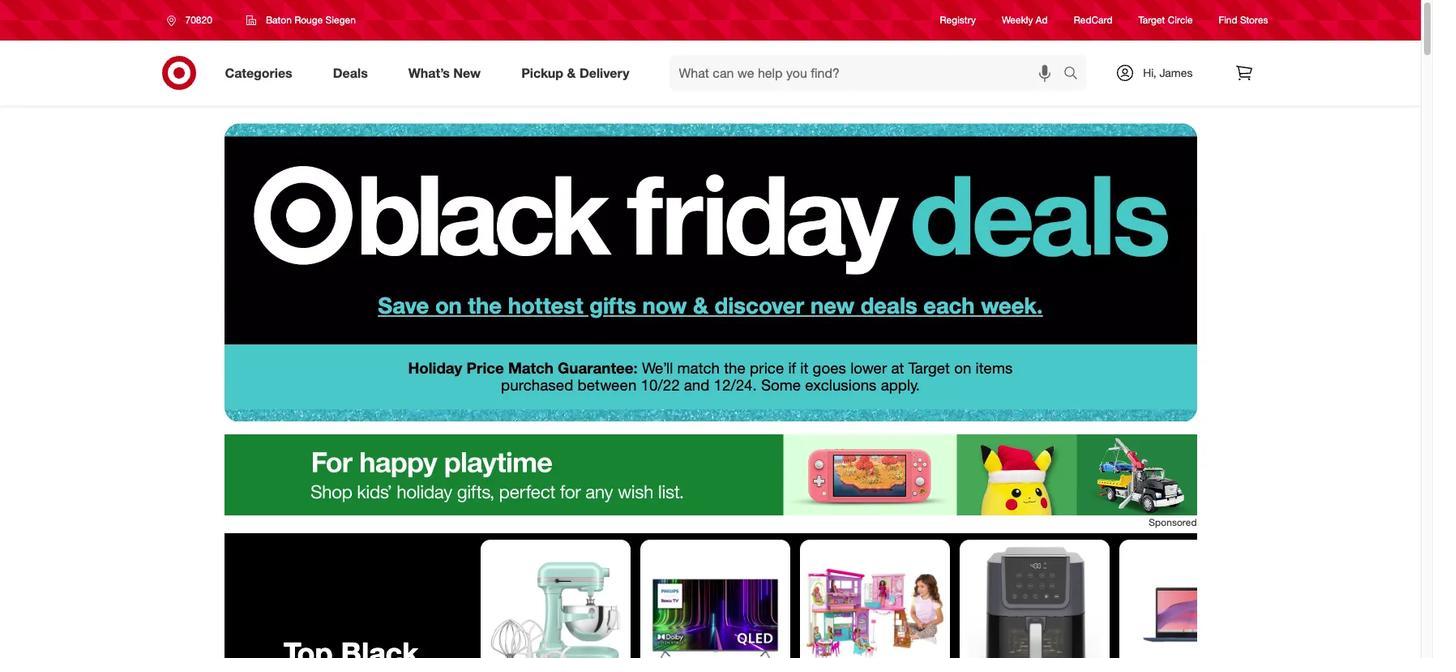 Task type: locate. For each thing, give the bounding box(es) containing it.
we'll match the price if it goes lower at target on items purchased between 10/22 and 12/24. some exclusions apply.
[[501, 359, 1013, 394]]

week.
[[982, 292, 1043, 319]]

1 horizontal spatial &
[[693, 292, 709, 319]]

1 vertical spatial on
[[955, 359, 972, 377]]

each
[[924, 292, 975, 319]]

holiday price match guarantee:
[[408, 359, 638, 377]]

on
[[435, 292, 462, 319], [955, 359, 972, 377]]

the for hottest
[[468, 292, 502, 319]]

70820 button
[[156, 6, 229, 35]]

goes
[[813, 359, 847, 377]]

0 vertical spatial &
[[567, 65, 576, 81]]

0 vertical spatial target
[[1139, 14, 1166, 26]]

hi,
[[1144, 66, 1157, 79]]

what's new link
[[395, 55, 501, 91]]

1 vertical spatial target
[[909, 359, 950, 377]]

baton rouge siegen
[[266, 14, 356, 26]]

sur la table kitchen essentials 5qt air fryer image
[[966, 546, 1103, 659]]

match
[[678, 359, 720, 377]]

lower
[[851, 359, 888, 377]]

registry link
[[940, 13, 976, 27]]

lenovo slim 14" chromebook - mediatek processor - 4gb ram - 64gb flash storage - blue (82xj002dus) image
[[1126, 546, 1263, 659]]

0 horizontal spatial &
[[567, 65, 576, 81]]

the
[[468, 292, 502, 319], [724, 359, 746, 377]]

kitchenaid 5.5 quart bowl-lift stand mixer - ksm55 - ice image
[[487, 546, 624, 659]]

70820
[[185, 14, 212, 26]]

categories
[[225, 65, 293, 81]]

& right now
[[693, 292, 709, 319]]

the inside we'll match the price if it goes lower at target on items purchased between 10/22 and 12/24. some exclusions apply.
[[724, 359, 746, 377]]

some
[[762, 376, 801, 394]]

hi, james
[[1144, 66, 1193, 79]]

categories link
[[211, 55, 313, 91]]

on left items
[[955, 359, 972, 377]]

delivery
[[580, 65, 630, 81]]

redcard link
[[1074, 13, 1113, 27]]

target circle link
[[1139, 13, 1193, 27]]

0 horizontal spatial target
[[909, 359, 950, 377]]

items
[[976, 359, 1013, 377]]

guarantee:
[[558, 359, 638, 377]]

the left price
[[724, 359, 746, 377]]

pickup & delivery
[[522, 65, 630, 81]]

0 horizontal spatial the
[[468, 292, 502, 319]]

&
[[567, 65, 576, 81], [693, 292, 709, 319]]

baton rouge siegen button
[[236, 6, 367, 35]]

if
[[789, 359, 797, 377]]

0 vertical spatial on
[[435, 292, 462, 319]]

deals link
[[319, 55, 388, 91]]

target left circle
[[1139, 14, 1166, 26]]

find
[[1219, 14, 1238, 26]]

the left the hottest
[[468, 292, 502, 319]]

purchased
[[501, 376, 574, 394]]

find stores
[[1219, 14, 1269, 26]]

price
[[750, 359, 784, 377]]

1 vertical spatial the
[[724, 359, 746, 377]]

on right save
[[435, 292, 462, 319]]

on inside we'll match the price if it goes lower at target on items purchased between 10/22 and 12/24. some exclusions apply.
[[955, 359, 972, 377]]

target right at
[[909, 359, 950, 377]]

at
[[892, 359, 905, 377]]

match
[[509, 359, 554, 377]]

pickup & delivery link
[[508, 55, 650, 91]]

target circle
[[1139, 14, 1193, 26]]

advertisement region
[[224, 435, 1197, 516]]

1 horizontal spatial on
[[955, 359, 972, 377]]

holiday
[[408, 359, 462, 377]]

search
[[1057, 66, 1096, 82]]

and
[[684, 376, 710, 394]]

1 vertical spatial &
[[693, 292, 709, 319]]

search button
[[1057, 55, 1096, 94]]

& right pickup
[[567, 65, 576, 81]]

ad
[[1036, 14, 1048, 26]]

0 vertical spatial the
[[468, 292, 502, 319]]

target
[[1139, 14, 1166, 26], [909, 359, 950, 377]]

0 horizontal spatial on
[[435, 292, 462, 319]]

1 horizontal spatial the
[[724, 359, 746, 377]]

save
[[378, 292, 429, 319]]



Task type: describe. For each thing, give the bounding box(es) containing it.
price
[[467, 359, 504, 377]]

it
[[801, 359, 809, 377]]

the for price
[[724, 359, 746, 377]]

james
[[1160, 66, 1193, 79]]

& inside pickup & delivery link
[[567, 65, 576, 81]]

gifts
[[590, 292, 637, 319]]

registry
[[940, 14, 976, 26]]

save on the hottest gifts now & discover new deals each week. link
[[224, 105, 1197, 345]]

weekly
[[1002, 14, 1034, 26]]

barbie vacation house playset image
[[807, 546, 944, 659]]

apply.
[[881, 376, 920, 394]]

sponsored
[[1149, 517, 1197, 529]]

hottest
[[508, 292, 584, 319]]

baton
[[266, 14, 292, 26]]

deals
[[861, 292, 918, 319]]

10/22
[[641, 376, 680, 394]]

weekly ad
[[1002, 14, 1048, 26]]

find stores link
[[1219, 13, 1269, 27]]

exclusions
[[806, 376, 877, 394]]

new
[[454, 65, 481, 81]]

what's
[[409, 65, 450, 81]]

new
[[811, 292, 855, 319]]

12/24.
[[714, 376, 757, 394]]

what's new
[[409, 65, 481, 81]]

circle
[[1168, 14, 1193, 26]]

pickup
[[522, 65, 564, 81]]

What can we help you find? suggestions appear below search field
[[670, 55, 1068, 91]]

now
[[643, 292, 687, 319]]

rouge
[[295, 14, 323, 26]]

stores
[[1241, 14, 1269, 26]]

1 horizontal spatial target
[[1139, 14, 1166, 26]]

& inside save on the hottest gifts now & discover new deals each week. link
[[693, 292, 709, 319]]

target black friday deals image
[[224, 105, 1197, 345]]

philips 50" 4k qled roku smart tv - 50pul7973/f7 - special purchase image
[[647, 546, 784, 659]]

deals
[[333, 65, 368, 81]]

save on the hottest gifts now & discover new deals each week.
[[378, 292, 1043, 319]]

carousel region
[[224, 533, 1270, 659]]

we'll
[[642, 359, 673, 377]]

target inside we'll match the price if it goes lower at target on items purchased between 10/22 and 12/24. some exclusions apply.
[[909, 359, 950, 377]]

redcard
[[1074, 14, 1113, 26]]

between
[[578, 376, 637, 394]]

discover
[[715, 292, 805, 319]]

weekly ad link
[[1002, 13, 1048, 27]]

siegen
[[326, 14, 356, 26]]



Task type: vqa. For each thing, say whether or not it's contained in the screenshot.
save on the hottest gifts now & discover new deals each week.
yes



